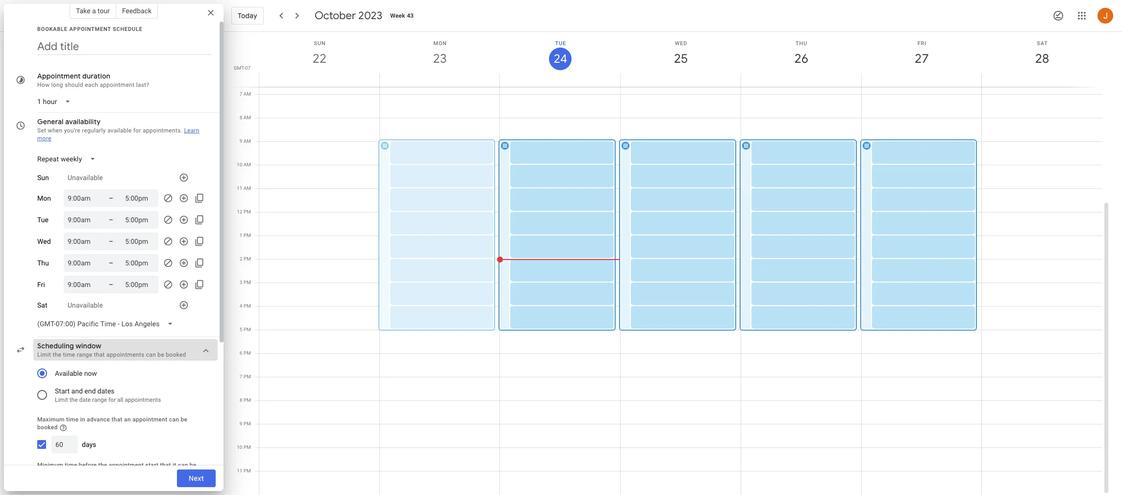 Task type: describe. For each thing, give the bounding box(es) containing it.
days
[[82, 440, 96, 448]]

22 column header
[[259, 32, 380, 87]]

start and end dates limit the date range for all appointments
[[55, 387, 161, 403]]

End time on Mondays text field
[[125, 192, 155, 204]]

set
[[37, 127, 46, 134]]

an
[[124, 416, 131, 423]]

23
[[433, 51, 447, 67]]

time for minimum
[[65, 462, 77, 468]]

6 pm
[[240, 350, 251, 356]]

Start time on Fridays text field
[[68, 279, 97, 290]]

Start time on Wednesdays text field
[[68, 235, 97, 247]]

3
[[240, 280, 243, 285]]

appointments inside 'scheduling window limit the time range that appointments can be booked'
[[106, 351, 144, 358]]

thursday, october 26 element
[[791, 48, 813, 70]]

option group containing available now
[[33, 363, 202, 406]]

sun for sun
[[37, 174, 49, 182]]

sat 28
[[1035, 40, 1049, 67]]

general availability
[[37, 117, 101, 126]]

friday, october 27 element
[[911, 48, 934, 70]]

be for window
[[158, 351, 164, 358]]

the for window
[[53, 351, 61, 358]]

8 pm
[[240, 397, 251, 403]]

range inside 'scheduling window limit the time range that appointments can be booked'
[[77, 351, 92, 358]]

week 43
[[390, 12, 414, 19]]

saturday, october 28 element
[[1032, 48, 1054, 70]]

pm for 3 pm
[[244, 280, 251, 285]]

october 2023
[[315, 9, 383, 23]]

available
[[107, 127, 132, 134]]

9 for 9 pm
[[240, 421, 243, 426]]

pm for 5 pm
[[244, 327, 251, 332]]

scheduling window limit the time range that appointments can be booked
[[37, 341, 186, 358]]

3 pm
[[240, 280, 251, 285]]

tour
[[98, 7, 110, 15]]

booked for window
[[166, 351, 186, 358]]

– for mon
[[109, 194, 113, 202]]

last?
[[136, 81, 149, 88]]

25 column header
[[621, 32, 742, 87]]

booked inside maximum time in advance that an appointment can be booked
[[37, 424, 58, 431]]

fri for fri 27
[[918, 40, 927, 47]]

october
[[315, 9, 356, 23]]

1
[[240, 233, 243, 238]]

how
[[37, 81, 50, 88]]

time for maximum
[[66, 416, 79, 423]]

pm for 2 pm
[[244, 256, 251, 261]]

maximum time in advance that an appointment can be booked
[[37, 416, 188, 431]]

feedback
[[122, 7, 152, 15]]

4 pm
[[240, 303, 251, 309]]

appointments.
[[143, 127, 183, 134]]

available
[[55, 369, 83, 377]]

window
[[76, 341, 101, 350]]

7 am
[[240, 91, 251, 97]]

appointment duration how long should each appointment last?
[[37, 72, 149, 88]]

am for 8 am
[[244, 115, 251, 120]]

start
[[55, 387, 70, 395]]

sun 22
[[312, 40, 326, 67]]

monday, october 23 element
[[429, 48, 452, 70]]

before
[[79, 462, 97, 468]]

10 pm
[[237, 444, 251, 450]]

a
[[92, 7, 96, 15]]

gmt-
[[234, 65, 245, 71]]

24 column header
[[500, 32, 621, 87]]

end
[[85, 387, 96, 395]]

tue for tue 24
[[556, 40, 567, 47]]

learn more
[[37, 127, 200, 142]]

am for 11 am
[[244, 185, 251, 191]]

sunday, october 22 element
[[309, 48, 331, 70]]

take a tour
[[76, 7, 110, 15]]

should
[[65, 81, 83, 88]]

mon 23
[[433, 40, 447, 67]]

duration
[[82, 72, 110, 80]]

you're
[[64, 127, 80, 134]]

set when you're regularly available for appointments.
[[37, 127, 183, 134]]

10 for 10 pm
[[237, 444, 243, 450]]

unavailable for sat
[[68, 301, 103, 309]]

9 for 9 am
[[240, 138, 242, 144]]

fri 27
[[915, 40, 929, 67]]

Maximum days in advance that an appointment can be booked number field
[[55, 436, 74, 453]]

that for time
[[160, 462, 171, 468]]

10 am
[[237, 162, 251, 167]]

– for fri
[[109, 281, 113, 288]]

minimum
[[37, 462, 63, 468]]

wed for wed
[[37, 237, 51, 245]]

4
[[240, 303, 243, 309]]

7 for 7 pm
[[240, 374, 243, 379]]

thu 26
[[794, 40, 808, 67]]

2 pm
[[240, 256, 251, 261]]

appointment inside minimum time before the appointment start that it can be booked
[[109, 462, 144, 468]]

bookable appointment schedule
[[37, 26, 143, 32]]

43
[[407, 12, 414, 19]]

appointment
[[69, 26, 111, 32]]

dates
[[98, 387, 115, 395]]

26 column header
[[741, 32, 862, 87]]

pm for 9 pm
[[244, 421, 251, 426]]

regularly
[[82, 127, 106, 134]]

long
[[51, 81, 63, 88]]

booked for time
[[37, 469, 58, 476]]

Start time on Thursdays text field
[[68, 257, 97, 269]]

mon for mon 23
[[434, 40, 447, 47]]

am for 10 am
[[244, 162, 251, 167]]

2
[[240, 256, 243, 261]]

sat for sat 28
[[1038, 40, 1049, 47]]

for inside start and end dates limit the date range for all appointments
[[108, 396, 116, 403]]

pm for 11 pm
[[244, 468, 251, 473]]

pm for 1 pm
[[244, 233, 251, 238]]

1 pm
[[240, 233, 251, 238]]

10 for 10 am
[[237, 162, 242, 167]]

2023
[[359, 9, 383, 23]]

mon for mon
[[37, 194, 51, 202]]

can for time
[[178, 462, 188, 468]]

5 pm
[[240, 327, 251, 332]]

available now
[[55, 369, 97, 377]]

the inside start and end dates limit the date range for all appointments
[[70, 396, 78, 403]]

it
[[173, 462, 177, 468]]

tue 24
[[554, 40, 567, 67]]

11 am
[[237, 185, 251, 191]]

0 vertical spatial for
[[133, 127, 141, 134]]

7 for 7 am
[[240, 91, 242, 97]]

8 am
[[240, 115, 251, 120]]

11 for 11 am
[[237, 185, 242, 191]]

pm for 10 pm
[[244, 444, 251, 450]]

Start time on Mondays text field
[[68, 192, 97, 204]]

wed 25
[[674, 40, 688, 67]]

that for window
[[94, 351, 105, 358]]

that inside maximum time in advance that an appointment can be booked
[[112, 416, 123, 423]]



Task type: vqa. For each thing, say whether or not it's contained in the screenshot.
seventh PM from the top of the page
yes



Task type: locate. For each thing, give the bounding box(es) containing it.
pm right 1
[[244, 233, 251, 238]]

pm right 12 at the top left of the page
[[244, 209, 251, 214]]

advance
[[87, 416, 110, 423]]

1 vertical spatial wed
[[37, 237, 51, 245]]

5 pm from the top
[[244, 303, 251, 309]]

can inside minimum time before the appointment start that it can be booked
[[178, 462, 188, 468]]

1 horizontal spatial that
[[112, 416, 123, 423]]

3 am from the top
[[244, 138, 251, 144]]

be inside maximum time in advance that an appointment can be booked
[[181, 416, 188, 423]]

8 up 9 pm
[[240, 397, 243, 403]]

27 column header
[[862, 32, 983, 87]]

next button
[[177, 467, 216, 490]]

that
[[94, 351, 105, 358], [112, 416, 123, 423], [160, 462, 171, 468]]

pm down 9 pm
[[244, 444, 251, 450]]

pm right 5 at the left of page
[[244, 327, 251, 332]]

2 horizontal spatial be
[[190, 462, 196, 468]]

thu for thu 26
[[796, 40, 808, 47]]

1 10 from the top
[[237, 162, 242, 167]]

appointment
[[37, 72, 81, 80]]

sat
[[1038, 40, 1049, 47], [37, 301, 47, 309]]

1 horizontal spatial wed
[[675, 40, 688, 47]]

0 horizontal spatial mon
[[37, 194, 51, 202]]

the
[[53, 351, 61, 358], [70, 396, 78, 403], [98, 462, 107, 468]]

28 column header
[[982, 32, 1103, 87]]

1 vertical spatial 8
[[240, 397, 243, 403]]

0 horizontal spatial wed
[[37, 237, 51, 245]]

0 horizontal spatial limit
[[37, 351, 51, 358]]

wednesday, october 25 element
[[670, 48, 693, 70]]

0 vertical spatial thu
[[796, 40, 808, 47]]

0 vertical spatial tue
[[556, 40, 567, 47]]

1 horizontal spatial be
[[181, 416, 188, 423]]

tue inside tue 24
[[556, 40, 567, 47]]

pm right 2 at the bottom left of the page
[[244, 256, 251, 261]]

limit down start
[[55, 396, 68, 403]]

can for window
[[146, 351, 156, 358]]

1 horizontal spatial sat
[[1038, 40, 1049, 47]]

tue up the tuesday, october 24, today element
[[556, 40, 567, 47]]

2 vertical spatial can
[[178, 462, 188, 468]]

11 pm
[[237, 468, 251, 473]]

sun down more
[[37, 174, 49, 182]]

that inside 'scheduling window limit the time range that appointments can be booked'
[[94, 351, 105, 358]]

0 horizontal spatial that
[[94, 351, 105, 358]]

5
[[240, 327, 243, 332]]

0 vertical spatial 11
[[237, 185, 242, 191]]

appointments up dates
[[106, 351, 144, 358]]

0 vertical spatial sun
[[314, 40, 326, 47]]

take
[[76, 7, 90, 15]]

0 horizontal spatial sat
[[37, 301, 47, 309]]

that left an
[[112, 416, 123, 423]]

sat up scheduling
[[37, 301, 47, 309]]

feedback button
[[116, 3, 158, 19]]

1 horizontal spatial sun
[[314, 40, 326, 47]]

unavailable
[[68, 174, 103, 182], [68, 301, 103, 309]]

2 vertical spatial time
[[65, 462, 77, 468]]

schedule
[[113, 26, 143, 32]]

sat for sat
[[37, 301, 47, 309]]

2 11 from the top
[[237, 468, 243, 473]]

0 vertical spatial be
[[158, 351, 164, 358]]

9 am
[[240, 138, 251, 144]]

am down 8 am
[[244, 138, 251, 144]]

gmt-07
[[234, 65, 251, 71]]

pm for 4 pm
[[244, 303, 251, 309]]

mon left start time on mondays text field
[[37, 194, 51, 202]]

limit
[[37, 351, 51, 358], [55, 396, 68, 403]]

am up 12 pm
[[244, 185, 251, 191]]

1 vertical spatial thu
[[37, 259, 49, 267]]

time left in
[[66, 416, 79, 423]]

pm up 9 pm
[[244, 397, 251, 403]]

fri
[[918, 40, 927, 47], [37, 281, 45, 288]]

appointment inside appointment duration how long should each appointment last?
[[100, 81, 135, 88]]

0 vertical spatial wed
[[675, 40, 688, 47]]

grid containing 22
[[228, 32, 1111, 495]]

for right available
[[133, 127, 141, 134]]

time inside maximum time in advance that an appointment can be booked
[[66, 416, 79, 423]]

1 pm from the top
[[244, 209, 251, 214]]

sun
[[314, 40, 326, 47], [37, 174, 49, 182]]

2 horizontal spatial the
[[98, 462, 107, 468]]

more
[[37, 135, 51, 142]]

– for thu
[[109, 259, 113, 267]]

1 vertical spatial 11
[[237, 468, 243, 473]]

am
[[244, 91, 251, 97], [244, 115, 251, 120], [244, 138, 251, 144], [244, 162, 251, 167], [244, 185, 251, 191]]

pm down 8 pm
[[244, 421, 251, 426]]

1 vertical spatial mon
[[37, 194, 51, 202]]

be inside 'scheduling window limit the time range that appointments can be booked'
[[158, 351, 164, 358]]

7 up 8 am
[[240, 91, 242, 97]]

am up 8 am
[[244, 91, 251, 97]]

Start time on Tuesdays text field
[[68, 214, 97, 226]]

be for time
[[190, 462, 196, 468]]

1 unavailable from the top
[[68, 174, 103, 182]]

unavailable down start time on fridays text box
[[68, 301, 103, 309]]

23 column header
[[380, 32, 501, 87]]

limit down scheduling
[[37, 351, 51, 358]]

1 vertical spatial time
[[66, 416, 79, 423]]

2 vertical spatial booked
[[37, 469, 58, 476]]

End time on Fridays text field
[[125, 279, 155, 290]]

1 9 from the top
[[240, 138, 242, 144]]

0 vertical spatial unavailable
[[68, 174, 103, 182]]

in
[[80, 416, 85, 423]]

2 vertical spatial be
[[190, 462, 196, 468]]

time down scheduling
[[63, 351, 75, 358]]

limit inside start and end dates limit the date range for all appointments
[[55, 396, 68, 403]]

minimum time before the appointment start that it can be booked
[[37, 462, 196, 476]]

7 pm from the top
[[244, 350, 251, 356]]

12
[[237, 209, 243, 214]]

1 8 from the top
[[240, 115, 242, 120]]

9 pm
[[240, 421, 251, 426]]

tuesday, october 24, today element
[[550, 48, 572, 70]]

range down dates
[[92, 396, 107, 403]]

wed for wed 25
[[675, 40, 688, 47]]

– right start time on thursdays text field on the left bottom of page
[[109, 259, 113, 267]]

booked inside minimum time before the appointment start that it can be booked
[[37, 469, 58, 476]]

today button
[[232, 4, 264, 27]]

sat inside sat 28
[[1038, 40, 1049, 47]]

range
[[77, 351, 92, 358], [92, 396, 107, 403]]

fri for fri
[[37, 281, 45, 288]]

the down and
[[70, 396, 78, 403]]

0 vertical spatial appointment
[[100, 81, 135, 88]]

mon inside mon 23
[[434, 40, 447, 47]]

am down the 9 am
[[244, 162, 251, 167]]

time left before
[[65, 462, 77, 468]]

wed up 25
[[675, 40, 688, 47]]

12 pm from the top
[[244, 468, 251, 473]]

that left "it"
[[160, 462, 171, 468]]

bookable
[[37, 26, 68, 32]]

appointment
[[100, 81, 135, 88], [133, 416, 168, 423], [109, 462, 144, 468]]

1 vertical spatial appointments
[[125, 396, 161, 403]]

that inside minimum time before the appointment start that it can be booked
[[160, 462, 171, 468]]

the down scheduling
[[53, 351, 61, 358]]

4 pm from the top
[[244, 280, 251, 285]]

7
[[240, 91, 242, 97], [240, 374, 243, 379]]

1 vertical spatial the
[[70, 396, 78, 403]]

1 vertical spatial appointment
[[133, 416, 168, 423]]

thu up '26'
[[796, 40, 808, 47]]

0 vertical spatial booked
[[166, 351, 186, 358]]

am for 7 am
[[244, 91, 251, 97]]

1 vertical spatial limit
[[55, 396, 68, 403]]

and
[[71, 387, 83, 395]]

0 vertical spatial 10
[[237, 162, 242, 167]]

pm for 12 pm
[[244, 209, 251, 214]]

0 vertical spatial limit
[[37, 351, 51, 358]]

8
[[240, 115, 242, 120], [240, 397, 243, 403]]

11 for 11 pm
[[237, 468, 243, 473]]

10 up "11 am"
[[237, 162, 242, 167]]

07
[[245, 65, 251, 71]]

2 10 from the top
[[237, 444, 243, 450]]

1 vertical spatial booked
[[37, 424, 58, 431]]

sun inside sun 22
[[314, 40, 326, 47]]

tue for tue
[[37, 216, 48, 224]]

1 vertical spatial fri
[[37, 281, 45, 288]]

11 pm from the top
[[244, 444, 251, 450]]

0 horizontal spatial the
[[53, 351, 61, 358]]

1 – from the top
[[109, 194, 113, 202]]

the inside 'scheduling window limit the time range that appointments can be booked'
[[53, 351, 61, 358]]

6 pm from the top
[[244, 327, 251, 332]]

range inside start and end dates limit the date range for all appointments
[[92, 396, 107, 403]]

learn
[[184, 127, 200, 134]]

4 – from the top
[[109, 259, 113, 267]]

0 vertical spatial that
[[94, 351, 105, 358]]

0 vertical spatial sat
[[1038, 40, 1049, 47]]

now
[[84, 369, 97, 377]]

unavailable up start time on mondays text field
[[68, 174, 103, 182]]

1 vertical spatial for
[[108, 396, 116, 403]]

28
[[1035, 51, 1049, 67]]

12 pm
[[237, 209, 251, 214]]

1 horizontal spatial the
[[70, 396, 78, 403]]

appointment left start
[[109, 462, 144, 468]]

appointments right all
[[125, 396, 161, 403]]

– left the "end time on fridays" text box at the bottom left
[[109, 281, 113, 288]]

9 up 10 pm at the bottom left
[[240, 421, 243, 426]]

the right before
[[98, 462, 107, 468]]

0 vertical spatial can
[[146, 351, 156, 358]]

wed left start time on wednesdays text box
[[37, 237, 51, 245]]

unavailable for sun
[[68, 174, 103, 182]]

0 vertical spatial fri
[[918, 40, 927, 47]]

start
[[145, 462, 159, 468]]

thu inside the thu 26
[[796, 40, 808, 47]]

24
[[554, 51, 567, 67]]

learn more link
[[37, 127, 200, 142]]

1 vertical spatial sun
[[37, 174, 49, 182]]

1 vertical spatial 7
[[240, 374, 243, 379]]

pm down 10 pm at the bottom left
[[244, 468, 251, 473]]

2 horizontal spatial that
[[160, 462, 171, 468]]

pm right 6
[[244, 350, 251, 356]]

appointments inside start and end dates limit the date range for all appointments
[[125, 396, 161, 403]]

1 vertical spatial be
[[181, 416, 188, 423]]

for left all
[[108, 396, 116, 403]]

appointments
[[106, 351, 144, 358], [125, 396, 161, 403]]

8 pm from the top
[[244, 374, 251, 379]]

11 down 10 pm at the bottom left
[[237, 468, 243, 473]]

pm for 8 pm
[[244, 397, 251, 403]]

when
[[48, 127, 62, 134]]

that down window
[[94, 351, 105, 358]]

2 vertical spatial the
[[98, 462, 107, 468]]

scheduling
[[37, 341, 74, 350]]

1 7 from the top
[[240, 91, 242, 97]]

26
[[794, 51, 808, 67]]

7 pm
[[240, 374, 251, 379]]

3 – from the top
[[109, 237, 113, 245]]

0 vertical spatial range
[[77, 351, 92, 358]]

appointment for time
[[133, 416, 168, 423]]

each
[[85, 81, 98, 88]]

appointment for duration
[[100, 81, 135, 88]]

0 horizontal spatial thu
[[37, 259, 49, 267]]

– for wed
[[109, 237, 113, 245]]

1 vertical spatial sat
[[37, 301, 47, 309]]

fri up 27
[[918, 40, 927, 47]]

3 pm from the top
[[244, 256, 251, 261]]

1 horizontal spatial tue
[[556, 40, 567, 47]]

2 pm from the top
[[244, 233, 251, 238]]

10 pm from the top
[[244, 421, 251, 426]]

0 vertical spatial appointments
[[106, 351, 144, 358]]

0 vertical spatial time
[[63, 351, 75, 358]]

be inside minimum time before the appointment start that it can be booked
[[190, 462, 196, 468]]

limit inside 'scheduling window limit the time range that appointments can be booked'
[[37, 351, 51, 358]]

general
[[37, 117, 64, 126]]

6
[[240, 350, 243, 356]]

all
[[117, 396, 123, 403]]

1 vertical spatial 9
[[240, 421, 243, 426]]

sun up 22
[[314, 40, 326, 47]]

1 vertical spatial can
[[169, 416, 179, 423]]

can inside maximum time in advance that an appointment can be booked
[[169, 416, 179, 423]]

11 up 12 at the top left of the page
[[237, 185, 242, 191]]

next
[[189, 474, 204, 483]]

appointment right an
[[133, 416, 168, 423]]

2 vertical spatial that
[[160, 462, 171, 468]]

can inside 'scheduling window limit the time range that appointments can be booked'
[[146, 351, 156, 358]]

mon up 23
[[434, 40, 447, 47]]

grid
[[228, 32, 1111, 495]]

2 7 from the top
[[240, 374, 243, 379]]

0 horizontal spatial sun
[[37, 174, 49, 182]]

fri left start time on fridays text box
[[37, 281, 45, 288]]

time inside minimum time before the appointment start that it can be booked
[[65, 462, 77, 468]]

2 unavailable from the top
[[68, 301, 103, 309]]

1 horizontal spatial fri
[[918, 40, 927, 47]]

1 vertical spatial range
[[92, 396, 107, 403]]

tue left the start time on tuesdays text field
[[37, 216, 48, 224]]

week
[[390, 12, 406, 19]]

Add title text field
[[37, 39, 212, 54]]

– right the start time on tuesdays text field
[[109, 216, 113, 224]]

9 pm from the top
[[244, 397, 251, 403]]

pm right 3
[[244, 280, 251, 285]]

1 vertical spatial unavailable
[[68, 301, 103, 309]]

0 horizontal spatial tue
[[37, 216, 48, 224]]

1 11 from the top
[[237, 185, 242, 191]]

pm for 6 pm
[[244, 350, 251, 356]]

appointment inside maximum time in advance that an appointment can be booked
[[133, 416, 168, 423]]

None field
[[33, 93, 79, 110], [33, 150, 104, 168], [33, 315, 181, 333], [33, 93, 79, 110], [33, 150, 104, 168], [33, 315, 181, 333]]

1 vertical spatial tue
[[37, 216, 48, 224]]

the for time
[[98, 462, 107, 468]]

time inside 'scheduling window limit the time range that appointments can be booked'
[[63, 351, 75, 358]]

– right start time on wednesdays text box
[[109, 237, 113, 245]]

1 vertical spatial that
[[112, 416, 123, 423]]

– left end time on mondays text box
[[109, 194, 113, 202]]

7 down 6
[[240, 374, 243, 379]]

the inside minimum time before the appointment start that it can be booked
[[98, 462, 107, 468]]

End time on Thursdays text field
[[125, 257, 155, 269]]

2 am from the top
[[244, 115, 251, 120]]

8 for 8 pm
[[240, 397, 243, 403]]

wed inside wed 25
[[675, 40, 688, 47]]

sun for sun 22
[[314, 40, 326, 47]]

10 up "11 pm"
[[237, 444, 243, 450]]

thu for thu
[[37, 259, 49, 267]]

9 up "10 am"
[[240, 138, 242, 144]]

2 9 from the top
[[240, 421, 243, 426]]

– for tue
[[109, 216, 113, 224]]

4 am from the top
[[244, 162, 251, 167]]

1 horizontal spatial for
[[133, 127, 141, 134]]

0 vertical spatial 9
[[240, 138, 242, 144]]

appointment down duration
[[100, 81, 135, 88]]

1 am from the top
[[244, 91, 251, 97]]

date
[[79, 396, 91, 403]]

1 horizontal spatial thu
[[796, 40, 808, 47]]

0 horizontal spatial fri
[[37, 281, 45, 288]]

8 up the 9 am
[[240, 115, 242, 120]]

am for 9 am
[[244, 138, 251, 144]]

2 – from the top
[[109, 216, 113, 224]]

thu left start time on thursdays text field on the left bottom of page
[[37, 259, 49, 267]]

1 horizontal spatial mon
[[434, 40, 447, 47]]

27
[[915, 51, 929, 67]]

25
[[674, 51, 688, 67]]

1 vertical spatial 10
[[237, 444, 243, 450]]

End time on Tuesdays text field
[[125, 214, 155, 226]]

5 – from the top
[[109, 281, 113, 288]]

take a tour button
[[70, 3, 116, 19]]

tue
[[556, 40, 567, 47], [37, 216, 48, 224]]

End time on Wednesdays text field
[[125, 235, 155, 247]]

option group
[[33, 363, 202, 406]]

0 vertical spatial mon
[[434, 40, 447, 47]]

0 vertical spatial 7
[[240, 91, 242, 97]]

pm right 4
[[244, 303, 251, 309]]

range down window
[[77, 351, 92, 358]]

0 vertical spatial 8
[[240, 115, 242, 120]]

fri inside fri 27
[[918, 40, 927, 47]]

pm up 8 pm
[[244, 374, 251, 379]]

sat up the 28
[[1038, 40, 1049, 47]]

0 horizontal spatial be
[[158, 351, 164, 358]]

be
[[158, 351, 164, 358], [181, 416, 188, 423], [190, 462, 196, 468]]

0 vertical spatial the
[[53, 351, 61, 358]]

pm for 7 pm
[[244, 374, 251, 379]]

0 horizontal spatial for
[[108, 396, 116, 403]]

am up the 9 am
[[244, 115, 251, 120]]

2 8 from the top
[[240, 397, 243, 403]]

1 horizontal spatial limit
[[55, 396, 68, 403]]

5 am from the top
[[244, 185, 251, 191]]

2 vertical spatial appointment
[[109, 462, 144, 468]]

8 for 8 am
[[240, 115, 242, 120]]

today
[[238, 11, 257, 20]]

booked inside 'scheduling window limit the time range that appointments can be booked'
[[166, 351, 186, 358]]



